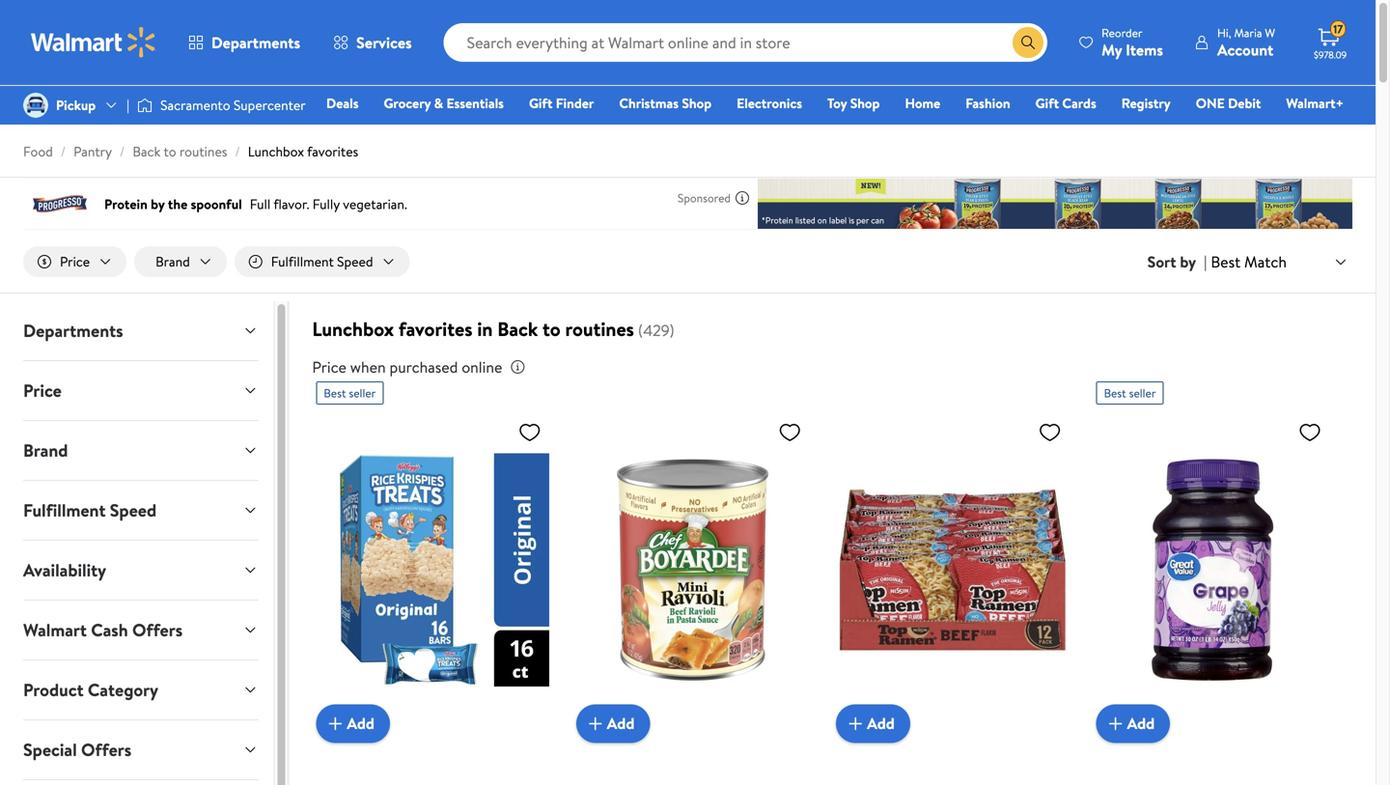 Task type: describe. For each thing, give the bounding box(es) containing it.
offers inside dropdown button
[[132, 618, 183, 642]]

product category
[[23, 678, 158, 702]]

price when purchased online
[[312, 356, 502, 378]]

pickup
[[56, 96, 96, 114]]

Walmart Site-Wide search field
[[444, 23, 1048, 62]]

when
[[350, 356, 386, 378]]

fashion link
[[957, 93, 1019, 113]]

price tab
[[8, 361, 274, 420]]

special offers tab
[[8, 720, 274, 779]]

christmas
[[619, 94, 679, 113]]

1 / from the left
[[61, 142, 66, 161]]

home
[[905, 94, 941, 113]]

1 horizontal spatial lunchbox
[[312, 315, 394, 342]]

my
[[1102, 39, 1122, 60]]

match
[[1245, 251, 1287, 272]]

gift for gift cards
[[1036, 94, 1059, 113]]

seller for great value concord grape jelly, 30 oz image
[[1129, 385, 1156, 401]]

account
[[1218, 39, 1274, 60]]

one debit link
[[1188, 93, 1270, 113]]

gift cards
[[1036, 94, 1097, 113]]

lunchbox favorites link
[[248, 142, 359, 161]]

hi,
[[1218, 25, 1232, 41]]

| inside sort and filter section element
[[1204, 251, 1207, 272]]

add for add button corresponding to chef boyardee mini beef ravioli, microwave pasta, canned food, 15 oz. image
[[607, 713, 635, 734]]

add to cart image for 'rice krispies treats original chewy crispy marshmallow squares, 12.4 oz, 16 count' image
[[324, 712, 347, 735]]

sort and filter section element
[[0, 231, 1376, 293]]

0 vertical spatial brand button
[[134, 246, 227, 277]]

grocery & essentials link
[[375, 93, 513, 113]]

availability button
[[8, 541, 274, 600]]

toy shop link
[[819, 93, 889, 113]]

walmart+
[[1287, 94, 1344, 113]]

offers inside dropdown button
[[81, 738, 132, 762]]

&
[[434, 94, 443, 113]]

1 vertical spatial favorites
[[399, 315, 473, 342]]

0 vertical spatial price button
[[23, 246, 127, 277]]

christmas shop
[[619, 94, 712, 113]]

1 vertical spatial brand button
[[8, 421, 274, 480]]

0 horizontal spatial back
[[133, 142, 161, 161]]

electronics
[[737, 94, 803, 113]]

0 vertical spatial fulfillment speed button
[[234, 246, 410, 277]]

 image for pickup
[[23, 93, 48, 118]]

reorder
[[1102, 25, 1143, 41]]

maria
[[1235, 25, 1263, 41]]

walmart image
[[31, 27, 156, 58]]

add for add button for 'rice krispies treats original chewy crispy marshmallow squares, 12.4 oz, 16 count' image
[[347, 713, 375, 734]]

(429)
[[638, 320, 675, 341]]

3 / from the left
[[235, 142, 240, 161]]

gift cards link
[[1027, 93, 1105, 113]]

chef boyardee mini beef ravioli, microwave pasta, canned food, 15 oz. image
[[576, 412, 809, 728]]

pantry
[[73, 142, 112, 161]]

best for great value concord grape jelly, 30 oz image
[[1104, 385, 1127, 401]]

17
[[1334, 21, 1344, 37]]

departments inside dropdown button
[[23, 319, 123, 343]]

add button for 'rice krispies treats original chewy crispy marshmallow squares, 12.4 oz, 16 count' image
[[316, 704, 390, 743]]

sacramento supercenter
[[160, 96, 306, 114]]

0 horizontal spatial favorites
[[307, 142, 359, 161]]

0 horizontal spatial routines
[[180, 142, 227, 161]]

1 horizontal spatial routines
[[565, 315, 634, 342]]

sacramento
[[160, 96, 230, 114]]

deals link
[[318, 93, 367, 113]]

online
[[462, 356, 502, 378]]

add for great value concord grape jelly, 30 oz image add button
[[1128, 713, 1155, 734]]

great value concord grape jelly, 30 oz image
[[1097, 412, 1330, 728]]

walmart
[[23, 618, 87, 642]]

1 horizontal spatial back
[[498, 315, 538, 342]]

nissin top ramen the original beef flavor ramen noodle soup, 3 oz, 12 count image
[[836, 412, 1070, 728]]

sort by |
[[1148, 251, 1207, 272]]

walmart cash offers
[[23, 618, 183, 642]]

product category button
[[8, 661, 274, 720]]

add to favorites list, chef boyardee mini beef ravioli, microwave pasta, canned food, 15 oz. image
[[779, 420, 802, 444]]

pantry link
[[73, 142, 112, 161]]

Search search field
[[444, 23, 1048, 62]]

departments button
[[172, 19, 317, 66]]

special offers
[[23, 738, 132, 762]]

fulfillment speed inside tab
[[23, 498, 157, 523]]

1 vertical spatial price
[[312, 356, 347, 378]]

legal information image
[[510, 359, 526, 375]]

one debit
[[1196, 94, 1262, 113]]

1 vertical spatial to
[[543, 315, 561, 342]]

1 vertical spatial fulfillment speed button
[[8, 481, 274, 540]]

sort
[[1148, 251, 1177, 272]]

departments button
[[8, 301, 274, 360]]

w
[[1265, 25, 1276, 41]]

brand tab
[[8, 421, 274, 480]]

hi, maria w account
[[1218, 25, 1276, 60]]

electronics link
[[728, 93, 811, 113]]

0 vertical spatial to
[[164, 142, 176, 161]]



Task type: vqa. For each thing, say whether or not it's contained in the screenshot.
Speed
yes



Task type: locate. For each thing, give the bounding box(es) containing it.
sponsored
[[678, 190, 731, 206]]

gift for gift finder
[[529, 94, 553, 113]]

0 horizontal spatial gift
[[529, 94, 553, 113]]

0 horizontal spatial  image
[[23, 93, 48, 118]]

shop for toy shop
[[850, 94, 880, 113]]

2 add button from the left
[[576, 704, 650, 743]]

departments tab
[[8, 301, 274, 360]]

1 vertical spatial lunchbox
[[312, 315, 394, 342]]

speed inside sort and filter section element
[[337, 252, 373, 271]]

price button
[[23, 246, 127, 277], [8, 361, 274, 420]]

1 gift from the left
[[529, 94, 553, 113]]

back right pantry link
[[133, 142, 161, 161]]

items
[[1126, 39, 1164, 60]]

best seller
[[324, 385, 376, 401], [1104, 385, 1156, 401]]

food / pantry / back to routines / lunchbox favorites
[[23, 142, 359, 161]]

routines left the (429)
[[565, 315, 634, 342]]

1 shop from the left
[[682, 94, 712, 113]]

by
[[1180, 251, 1197, 272]]

gift finder link
[[520, 93, 603, 113]]

1 horizontal spatial gift
[[1036, 94, 1059, 113]]

registry link
[[1113, 93, 1180, 113]]

special
[[23, 738, 77, 762]]

tab
[[8, 780, 274, 785]]

essentials
[[447, 94, 504, 113]]

fulfillment speed
[[271, 252, 373, 271], [23, 498, 157, 523]]

price inside sort and filter section element
[[60, 252, 90, 271]]

|
[[127, 96, 129, 114], [1204, 251, 1207, 272]]

fulfillment speed tab
[[8, 481, 274, 540]]

lunchbox up when
[[312, 315, 394, 342]]

2 horizontal spatial best
[[1211, 251, 1241, 272]]

1 horizontal spatial /
[[120, 142, 125, 161]]

favorites down deals
[[307, 142, 359, 161]]

0 vertical spatial departments
[[211, 32, 300, 53]]

$978.09
[[1314, 48, 1347, 61]]

| right by
[[1204, 251, 1207, 272]]

1 horizontal spatial fulfillment speed
[[271, 252, 373, 271]]

0 vertical spatial price
[[60, 252, 90, 271]]

departments up supercenter
[[211, 32, 300, 53]]

routines down sacramento
[[180, 142, 227, 161]]

brand inside "tab"
[[23, 439, 68, 463]]

1 horizontal spatial brand
[[156, 252, 190, 271]]

2 gift from the left
[[1036, 94, 1059, 113]]

 image left pickup
[[23, 93, 48, 118]]

registry
[[1122, 94, 1171, 113]]

1 horizontal spatial shop
[[850, 94, 880, 113]]

shop right toy
[[850, 94, 880, 113]]

0 horizontal spatial fulfillment
[[23, 498, 106, 523]]

brand for top brand dropdown button
[[156, 252, 190, 271]]

back right in on the left top of page
[[498, 315, 538, 342]]

1 horizontal spatial |
[[1204, 251, 1207, 272]]

shop right christmas
[[682, 94, 712, 113]]

favorites
[[307, 142, 359, 161], [399, 315, 473, 342]]

1 vertical spatial departments
[[23, 319, 123, 343]]

0 vertical spatial brand
[[156, 252, 190, 271]]

1 horizontal spatial fulfillment
[[271, 252, 334, 271]]

to down sacramento
[[164, 142, 176, 161]]

/ right food link
[[61, 142, 66, 161]]

1 horizontal spatial favorites
[[399, 315, 473, 342]]

favorites up the purchased
[[399, 315, 473, 342]]

add to cart image for nissin top ramen the original beef flavor ramen noodle soup, 3 oz, 12 count image in the bottom of the page
[[844, 712, 867, 735]]

gift left finder
[[529, 94, 553, 113]]

0 horizontal spatial add to cart image
[[584, 712, 607, 735]]

best match
[[1211, 251, 1287, 272]]

0 horizontal spatial lunchbox
[[248, 142, 304, 161]]

seller
[[349, 385, 376, 401], [1129, 385, 1156, 401]]

2 horizontal spatial /
[[235, 142, 240, 161]]

1 vertical spatial speed
[[110, 498, 157, 523]]

1 horizontal spatial to
[[543, 315, 561, 342]]

fulfillment speed inside sort and filter section element
[[271, 252, 373, 271]]

 image
[[23, 93, 48, 118], [137, 96, 153, 115]]

food
[[23, 142, 53, 161]]

ad disclaimer and feedback image
[[735, 190, 750, 206]]

add to cart image for great value concord grape jelly, 30 oz image
[[1104, 712, 1128, 735]]

product
[[23, 678, 84, 702]]

0 vertical spatial speed
[[337, 252, 373, 271]]

offers
[[132, 618, 183, 642], [81, 738, 132, 762]]

reorder my items
[[1102, 25, 1164, 60]]

routines
[[180, 142, 227, 161], [565, 315, 634, 342]]

 image left sacramento
[[137, 96, 153, 115]]

2 add to cart image from the left
[[844, 712, 867, 735]]

1 best seller from the left
[[324, 385, 376, 401]]

add
[[347, 713, 375, 734], [607, 713, 635, 734], [867, 713, 895, 734], [1128, 713, 1155, 734]]

0 vertical spatial |
[[127, 96, 129, 114]]

add to cart image
[[324, 712, 347, 735], [844, 712, 867, 735]]

fulfillment speed button
[[234, 246, 410, 277], [8, 481, 274, 540]]

debit
[[1228, 94, 1262, 113]]

2 add from the left
[[607, 713, 635, 734]]

add button for chef boyardee mini beef ravioli, microwave pasta, canned food, 15 oz. image
[[576, 704, 650, 743]]

price
[[60, 252, 90, 271], [312, 356, 347, 378], [23, 379, 62, 403]]

cash
[[91, 618, 128, 642]]

0 horizontal spatial brand
[[23, 439, 68, 463]]

back
[[133, 142, 161, 161], [498, 315, 538, 342]]

price button down departments dropdown button
[[8, 361, 274, 420]]

0 horizontal spatial best seller
[[324, 385, 376, 401]]

walmart cash offers button
[[8, 601, 274, 660]]

deals
[[326, 94, 359, 113]]

2 seller from the left
[[1129, 385, 1156, 401]]

add to favorites list, rice krispies treats original chewy crispy marshmallow squares, 12.4 oz, 16 count image
[[518, 420, 542, 444]]

1 horizontal spatial seller
[[1129, 385, 1156, 401]]

departments up price tab
[[23, 319, 123, 343]]

0 horizontal spatial fulfillment speed
[[23, 498, 157, 523]]

1 add button from the left
[[316, 704, 390, 743]]

purchased
[[390, 356, 458, 378]]

speed
[[337, 252, 373, 271], [110, 498, 157, 523]]

category
[[88, 678, 158, 702]]

0 horizontal spatial speed
[[110, 498, 157, 523]]

4 add button from the left
[[1097, 704, 1171, 743]]

departments inside popup button
[[211, 32, 300, 53]]

0 horizontal spatial |
[[127, 96, 129, 114]]

2 vertical spatial price
[[23, 379, 62, 403]]

2 / from the left
[[120, 142, 125, 161]]

gift left "cards"
[[1036, 94, 1059, 113]]

walmart+ link
[[1278, 93, 1353, 113]]

1 horizontal spatial  image
[[137, 96, 153, 115]]

1 vertical spatial back
[[498, 315, 538, 342]]

best match button
[[1207, 249, 1353, 274]]

4 add from the left
[[1128, 713, 1155, 734]]

1 vertical spatial brand
[[23, 439, 68, 463]]

1 vertical spatial fulfillment speed
[[23, 498, 157, 523]]

1 add from the left
[[347, 713, 375, 734]]

fulfillment inside tab
[[23, 498, 106, 523]]

/ down sacramento supercenter
[[235, 142, 240, 161]]

brand for the bottommost brand dropdown button
[[23, 439, 68, 463]]

gift finder
[[529, 94, 594, 113]]

offers right special
[[81, 738, 132, 762]]

back to routines link
[[133, 142, 227, 161]]

1 add to cart image from the left
[[584, 712, 607, 735]]

gift
[[529, 94, 553, 113], [1036, 94, 1059, 113]]

christmas shop link
[[611, 93, 721, 113]]

add button for nissin top ramen the original beef flavor ramen noodle soup, 3 oz, 12 count image in the bottom of the page
[[836, 704, 910, 743]]

0 horizontal spatial to
[[164, 142, 176, 161]]

1 seller from the left
[[349, 385, 376, 401]]

grocery
[[384, 94, 431, 113]]

add for nissin top ramen the original beef flavor ramen noodle soup, 3 oz, 12 count image in the bottom of the page's add button
[[867, 713, 895, 734]]

finder
[[556, 94, 594, 113]]

0 horizontal spatial shop
[[682, 94, 712, 113]]

product category tab
[[8, 661, 274, 720]]

 image for sacramento supercenter
[[137, 96, 153, 115]]

brand button up 'departments' 'tab'
[[134, 246, 227, 277]]

add button for great value concord grape jelly, 30 oz image
[[1097, 704, 1171, 743]]

0 horizontal spatial add to cart image
[[324, 712, 347, 735]]

/ right pantry link
[[120, 142, 125, 161]]

shop
[[682, 94, 712, 113], [850, 94, 880, 113]]

brand button
[[134, 246, 227, 277], [8, 421, 274, 480]]

in
[[477, 315, 493, 342]]

0 horizontal spatial seller
[[349, 385, 376, 401]]

cards
[[1063, 94, 1097, 113]]

0 vertical spatial fulfillment speed
[[271, 252, 373, 271]]

1 vertical spatial price button
[[8, 361, 274, 420]]

2 best seller from the left
[[1104, 385, 1156, 401]]

add to cart image
[[584, 712, 607, 735], [1104, 712, 1128, 735]]

0 vertical spatial favorites
[[307, 142, 359, 161]]

best
[[1211, 251, 1241, 272], [324, 385, 346, 401], [1104, 385, 1127, 401]]

lunchbox down supercenter
[[248, 142, 304, 161]]

search icon image
[[1021, 35, 1036, 50]]

/
[[61, 142, 66, 161], [120, 142, 125, 161], [235, 142, 240, 161]]

0 vertical spatial offers
[[132, 618, 183, 642]]

0 vertical spatial back
[[133, 142, 161, 161]]

1 horizontal spatial best seller
[[1104, 385, 1156, 401]]

3 add from the left
[[867, 713, 895, 734]]

1 vertical spatial fulfillment
[[23, 498, 106, 523]]

best seller for 'rice krispies treats original chewy crispy marshmallow squares, 12.4 oz, 16 count' image
[[324, 385, 376, 401]]

0 vertical spatial fulfillment
[[271, 252, 334, 271]]

0 horizontal spatial departments
[[23, 319, 123, 343]]

brand button down price tab
[[8, 421, 274, 480]]

0 vertical spatial routines
[[180, 142, 227, 161]]

1 vertical spatial routines
[[565, 315, 634, 342]]

0 vertical spatial lunchbox
[[248, 142, 304, 161]]

services
[[356, 32, 412, 53]]

fashion
[[966, 94, 1011, 113]]

special offers button
[[8, 720, 274, 779]]

seller for 'rice krispies treats original chewy crispy marshmallow squares, 12.4 oz, 16 count' image
[[349, 385, 376, 401]]

fulfillment inside sort and filter section element
[[271, 252, 334, 271]]

best inside dropdown button
[[1211, 251, 1241, 272]]

price button up 'departments' 'tab'
[[23, 246, 127, 277]]

price inside tab
[[23, 379, 62, 403]]

fulfillment
[[271, 252, 334, 271], [23, 498, 106, 523]]

add to favorites list, great value concord grape jelly, 30 oz image
[[1299, 420, 1322, 444]]

toy shop
[[828, 94, 880, 113]]

departments
[[211, 32, 300, 53], [23, 319, 123, 343]]

best for 'rice krispies treats original chewy crispy marshmallow squares, 12.4 oz, 16 count' image
[[324, 385, 346, 401]]

| right pickup
[[127, 96, 129, 114]]

best seller for great value concord grape jelly, 30 oz image
[[1104, 385, 1156, 401]]

2 add to cart image from the left
[[1104, 712, 1128, 735]]

add button
[[316, 704, 390, 743], [576, 704, 650, 743], [836, 704, 910, 743], [1097, 704, 1171, 743]]

lunchbox favorites in back to routines (429)
[[312, 315, 675, 342]]

to right in on the left top of page
[[543, 315, 561, 342]]

0 horizontal spatial best
[[324, 385, 346, 401]]

1 horizontal spatial speed
[[337, 252, 373, 271]]

toy
[[828, 94, 847, 113]]

availability
[[23, 558, 106, 582]]

availability tab
[[8, 541, 274, 600]]

0 horizontal spatial /
[[61, 142, 66, 161]]

1 add to cart image from the left
[[324, 712, 347, 735]]

brand
[[156, 252, 190, 271], [23, 439, 68, 463]]

food link
[[23, 142, 53, 161]]

walmart cash offers tab
[[8, 601, 274, 660]]

home link
[[897, 93, 949, 113]]

offers right cash
[[132, 618, 183, 642]]

1 vertical spatial offers
[[81, 738, 132, 762]]

brand inside sort and filter section element
[[156, 252, 190, 271]]

2 shop from the left
[[850, 94, 880, 113]]

add to cart image for chef boyardee mini beef ravioli, microwave pasta, canned food, 15 oz. image
[[584, 712, 607, 735]]

services button
[[317, 19, 428, 66]]

1 horizontal spatial add to cart image
[[844, 712, 867, 735]]

1 horizontal spatial departments
[[211, 32, 300, 53]]

add to favorites list, nissin top ramen the original beef flavor ramen noodle soup, 3 oz, 12 count image
[[1039, 420, 1062, 444]]

1 horizontal spatial best
[[1104, 385, 1127, 401]]

supercenter
[[234, 96, 306, 114]]

1 vertical spatial |
[[1204, 251, 1207, 272]]

to
[[164, 142, 176, 161], [543, 315, 561, 342]]

1 horizontal spatial add to cart image
[[1104, 712, 1128, 735]]

rice krispies treats original chewy crispy marshmallow squares, 12.4 oz, 16 count image
[[316, 412, 549, 728]]

3 add button from the left
[[836, 704, 910, 743]]

one
[[1196, 94, 1225, 113]]

grocery & essentials
[[384, 94, 504, 113]]

shop for christmas shop
[[682, 94, 712, 113]]

speed inside tab
[[110, 498, 157, 523]]



